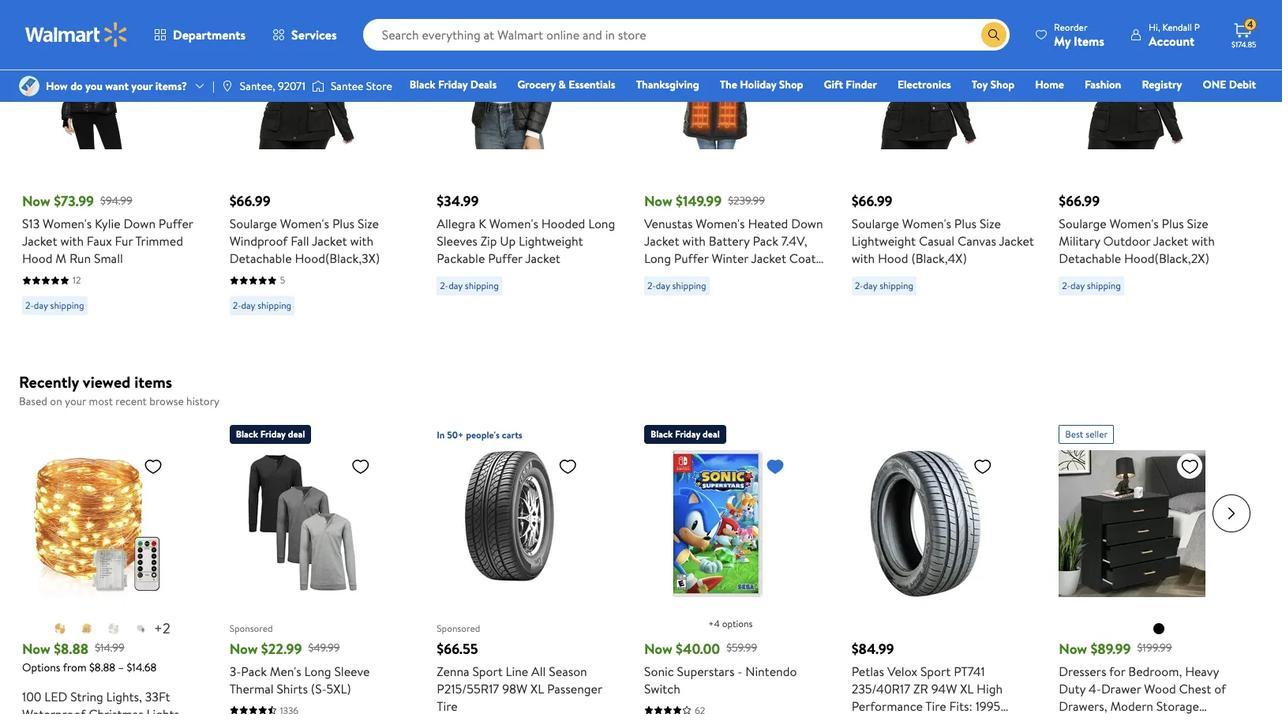 Task type: locate. For each thing, give the bounding box(es) containing it.
walmart+ link
[[1202, 98, 1264, 115]]

1 soularge from the left
[[230, 215, 277, 232]]

1 horizontal spatial sponsored
[[437, 622, 480, 635]]

1 horizontal spatial $66.99
[[852, 191, 893, 211]]

puffer inside now $73.99 $94.99 s13 women's kylie down puffer jacket with faux fur trimmed hood m run small
[[159, 215, 193, 232]]

100
[[22, 688, 41, 705]]

shop right holiday
[[779, 77, 804, 92]]

with up m)
[[683, 232, 706, 250]]

1 tire from the left
[[437, 697, 458, 714]]

now for $89.99
[[1059, 639, 1088, 659]]

jacket right canvas
[[999, 232, 1035, 250]]

p
[[1195, 20, 1201, 34]]

2 horizontal spatial puffer
[[674, 250, 709, 267]]

xl right 94w
[[961, 680, 974, 697]]

black for now
[[651, 427, 673, 441]]

with inside $66.99 soularge women's plus size windproof fall jacket with detachable hood(black,3x)
[[350, 232, 374, 250]]

down inside now $73.99 $94.99 s13 women's kylie down puffer jacket with faux fur trimmed hood m run small
[[124, 215, 156, 232]]

jacket left run
[[22, 232, 57, 250]]

now inside now $73.99 $94.99 s13 women's kylie down puffer jacket with faux fur trimmed hood m run small
[[22, 191, 50, 211]]

sponsored inside sponsored now $22.99 $49.99 3-pack men's long sleeve thermal shirts (s-5xl)
[[230, 622, 273, 635]]

3 plus from the left
[[1162, 215, 1185, 232]]

add to favorites list, dressers for bedroom, heavy duty 4-drawer wood chest of drawers, modern storage bedroom chest for kids room, black vertical storage cabinet for bathroom, closet, entryway, hallway, nursery, l2027 image
[[1181, 456, 1200, 476]]

0 horizontal spatial tire
[[437, 697, 458, 714]]

sponsored inside sponsored $66.55 zenna sport line all season p215/55r17 98w xl passenger tire
[[437, 622, 480, 635]]

1 horizontal spatial detachable
[[1059, 250, 1122, 267]]

size for $66.99 soularge women's plus size military outdoor jacket with detachable hood(black,2x)
[[1188, 215, 1209, 232]]

1 horizontal spatial size
[[980, 215, 1002, 232]]

2-day shipping down (black,4x)
[[855, 279, 914, 292]]

$66.99 inside $66.99 soularge women's plus size military outdoor jacket with detachable hood(black,2x)
[[1059, 191, 1100, 211]]

plus inside $66.99 soularge women's plus size military outdoor jacket with detachable hood(black,2x)
[[1162, 215, 1185, 232]]

zenna
[[437, 662, 470, 680]]

2 horizontal spatial $66.99
[[1059, 191, 1100, 211]]

soularge women's plus size windproof fall jacket with detachable hood(black,3x) image
[[230, 3, 377, 149]]

100 led string lights, 33ft waterproof christmas light
[[22, 688, 179, 714]]

detachable left hood(black,2x)
[[1059, 250, 1122, 267]]

women's up "hood(black,3x)"
[[280, 215, 329, 232]]

$66.99 soularge women's plus size military outdoor jacket with detachable hood(black,2x)
[[1059, 191, 1215, 267]]

shop
[[779, 77, 804, 92], [991, 77, 1015, 92]]

now inside now $8.88 $14.99 options from $8.88 – $14.68
[[22, 639, 50, 659]]

now up venustas
[[645, 191, 673, 211]]

with right the fall
[[350, 232, 374, 250]]

now up s13
[[22, 191, 50, 211]]

product group containing now $149.99
[[645, 0, 830, 322]]

1 sport from the left
[[473, 662, 503, 680]]

zip
[[481, 232, 497, 250]]

now up 3-
[[230, 639, 258, 659]]

1 $66.99 from the left
[[230, 191, 271, 211]]

black friday deal for sponsored
[[236, 427, 305, 441]]

lightweight inside $66.99 soularge women's plus size lightweight casual canvas jacket with hood (black,4x)
[[852, 232, 916, 250]]

tire down zenna
[[437, 697, 458, 714]]

drawer
[[1102, 680, 1142, 697]]

0 horizontal spatial black
[[236, 427, 258, 441]]

&
[[559, 77, 566, 92]]

debit
[[1230, 77, 1257, 92]]

black image
[[1153, 622, 1166, 635]]

black friday deals
[[410, 77, 497, 92]]

product group containing $34.99
[[437, 0, 622, 322]]

2 size from the left
[[980, 215, 1002, 232]]

2 soularge from the left
[[852, 215, 900, 232]]

plus up (black,4x)
[[955, 215, 977, 232]]

duty
[[1059, 680, 1086, 697]]

4 $174.85
[[1232, 18, 1257, 50]]

lightweight right up
[[519, 232, 583, 250]]

0 vertical spatial long
[[589, 215, 616, 232]]

2 $66.99 from the left
[[852, 191, 893, 211]]

now up dressers
[[1059, 639, 1088, 659]]

long down venustas
[[645, 250, 671, 267]]

now for $8.88
[[22, 639, 50, 659]]

size inside $66.99 soularge women's plus size windproof fall jacket with detachable hood(black,3x)
[[358, 215, 379, 232]]

women's down $73.99
[[43, 215, 92, 232]]

women's inside now $149.99 $239.99 venustas women's heated down jacket with battery pack 7.4v, long puffer winter jacket coat (black, m) 2-day shipping
[[696, 215, 745, 232]]

the holiday shop
[[720, 77, 804, 92]]

detachable for $66.99 soularge women's plus size windproof fall jacket with detachable hood(black,3x)
[[230, 250, 292, 267]]

$199.99
[[1138, 640, 1173, 656]]

1 horizontal spatial plus
[[955, 215, 977, 232]]

4 women's from the left
[[696, 215, 745, 232]]

1 plus from the left
[[332, 215, 355, 232]]

deal
[[288, 427, 305, 441], [703, 427, 720, 441]]

1 horizontal spatial shop
[[991, 77, 1015, 92]]

2 horizontal spatial friday
[[675, 427, 701, 441]]

3 soularge from the left
[[1059, 215, 1107, 232]]

0 horizontal spatial puffer
[[159, 215, 193, 232]]

detachable up 5
[[230, 250, 292, 267]]

down for $73.99
[[124, 215, 156, 232]]

friday for sponsored
[[260, 427, 286, 441]]

black for sponsored
[[236, 427, 258, 441]]

size up hood(black,2x)
[[1188, 215, 1209, 232]]

0 horizontal spatial down
[[124, 215, 156, 232]]

xl right the 98w
[[531, 680, 544, 697]]

$73.99
[[54, 191, 94, 211]]

0 horizontal spatial deal
[[288, 427, 305, 441]]

most
[[89, 394, 113, 409]]

sport inside $84.99 petlas velox sport pt741 235/40r17 zr 94w xl high performance tire fits: 19
[[921, 662, 951, 680]]

2 horizontal spatial long
[[645, 250, 671, 267]]

5 women's from the left
[[903, 215, 952, 232]]

 image
[[312, 78, 325, 94], [221, 80, 234, 92]]

long inside sponsored now $22.99 $49.99 3-pack men's long sleeve thermal shirts (s-5xl)
[[305, 662, 331, 680]]

plus for $66.99 soularge women's plus size lightweight casual canvas jacket with hood (black,4x)
[[955, 215, 977, 232]]

led
[[45, 688, 67, 705]]

2 xl from the left
[[961, 680, 974, 697]]

2 detachable from the left
[[1059, 250, 1122, 267]]

2-day shipping down 12
[[25, 299, 84, 312]]

venustas
[[645, 215, 693, 232]]

3-pack men's long sleeve thermal shirts (s-5xl) image
[[230, 450, 377, 597]]

puffer inside now $149.99 $239.99 venustas women's heated down jacket with battery pack 7.4v, long puffer winter jacket coat (black, m) 2-day shipping
[[674, 250, 709, 267]]

1 sponsored from the left
[[230, 622, 273, 635]]

deals
[[471, 77, 497, 92]]

your right want
[[131, 78, 153, 94]]

pack left 7.4v, on the right of the page
[[753, 232, 779, 250]]

puffer right fur
[[159, 215, 193, 232]]

2 women's from the left
[[280, 215, 329, 232]]

now for $149.99
[[645, 191, 673, 211]]

1 horizontal spatial hood
[[878, 250, 909, 267]]

1 horizontal spatial tire
[[926, 697, 947, 714]]

petlas velox sport pt741 235/40r17 zr 94w xl high performance tire fits: 1995 bmw m3 lightweight, 1997-2004 lotus esprit v8 image
[[852, 450, 999, 597]]

hood left (black,4x)
[[878, 250, 909, 267]]

with inside now $149.99 $239.99 venustas women's heated down jacket with battery pack 7.4v, long puffer winter jacket coat (black, m) 2-day shipping
[[683, 232, 706, 250]]

6 women's from the left
[[1110, 215, 1159, 232]]

long down $49.99 on the bottom left
[[305, 662, 331, 680]]

3 $66.99 from the left
[[1059, 191, 1100, 211]]

add to favorites list, 100 led string lights, 33ft waterproof christmas lights with remote control, decorative fairy lights for patio, backyard, garden, wedding, bedroom, warm white image
[[144, 456, 163, 476]]

black friday deal
[[236, 427, 305, 441], [651, 427, 720, 441]]

2-day shipping
[[440, 279, 499, 292], [855, 279, 914, 292], [1063, 279, 1122, 292], [25, 299, 84, 312], [233, 299, 292, 312]]

now inside now $40.00 $59.99 sonic superstars - nintendo switch
[[645, 639, 673, 659]]

1 lightweight from the left
[[519, 232, 583, 250]]

tire inside sponsored $66.55 zenna sport line all season p215/55r17 98w xl passenger tire
[[437, 697, 458, 714]]

you
[[85, 78, 103, 94]]

0 horizontal spatial detachable
[[230, 250, 292, 267]]

down right kylie
[[124, 215, 156, 232]]

with left faux on the left of page
[[60, 232, 84, 250]]

1 horizontal spatial pack
[[753, 232, 779, 250]]

plus
[[332, 215, 355, 232], [955, 215, 977, 232], [1162, 215, 1185, 232]]

friday for now
[[675, 427, 701, 441]]

now for $73.99
[[22, 191, 50, 211]]

plus inside $66.99 soularge women's plus size lightweight casual canvas jacket with hood (black,4x)
[[955, 215, 977, 232]]

women's
[[43, 215, 92, 232], [280, 215, 329, 232], [490, 215, 539, 232], [696, 215, 745, 232], [903, 215, 952, 232], [1110, 215, 1159, 232]]

recently viewed items based on your most recent browse history
[[19, 371, 220, 409]]

m
[[56, 250, 66, 267]]

2 horizontal spatial size
[[1188, 215, 1209, 232]]

 image right |
[[221, 80, 234, 92]]

size up "hood(black,3x)"
[[358, 215, 379, 232]]

 image
[[19, 76, 39, 96]]

0 horizontal spatial  image
[[221, 80, 234, 92]]

size inside $66.99 soularge women's plus size military outdoor jacket with detachable hood(black,2x)
[[1188, 215, 1209, 232]]

0 horizontal spatial soularge
[[230, 215, 277, 232]]

1 black friday deal from the left
[[236, 427, 305, 441]]

1 hood from the left
[[22, 250, 53, 267]]

home link
[[1029, 76, 1072, 93]]

warm white image
[[81, 622, 93, 635]]

0 horizontal spatial long
[[305, 662, 331, 680]]

jacket right up
[[525, 250, 561, 267]]

plus up "hood(black,3x)"
[[332, 215, 355, 232]]

sport for petlas
[[921, 662, 951, 680]]

sport left line
[[473, 662, 503, 680]]

product group containing now $22.99
[[230, 418, 402, 714]]

now for $40.00
[[645, 639, 673, 659]]

hi,
[[1149, 20, 1161, 34]]

pack left men's
[[241, 662, 267, 680]]

sonic superstars - nintendo switch image
[[645, 450, 791, 597]]

2-day shipping for $66.99 soularge women's plus size lightweight casual canvas jacket with hood (black,4x)
[[855, 279, 914, 292]]

1 detachable from the left
[[230, 250, 292, 267]]

1 women's from the left
[[43, 215, 92, 232]]

0 horizontal spatial sponsored
[[230, 622, 273, 635]]

deal for now
[[703, 427, 720, 441]]

size right casual
[[980, 215, 1002, 232]]

sponsored up $22.99
[[230, 622, 273, 635]]

 image right 92071
[[312, 78, 325, 94]]

chest
[[1180, 680, 1212, 697]]

1 horizontal spatial long
[[589, 215, 616, 232]]

detachable inside $66.99 soularge women's plus size windproof fall jacket with detachable hood(black,3x)
[[230, 250, 292, 267]]

2 sponsored from the left
[[437, 622, 480, 635]]

modern
[[1111, 697, 1154, 714]]

now up options at the bottom left of page
[[22, 639, 50, 659]]

high
[[977, 680, 1003, 697]]

day inside now $149.99 $239.99 venustas women's heated down jacket with battery pack 7.4v, long puffer winter jacket coat (black, m) 2-day shipping
[[656, 279, 670, 292]]

best seller
[[1066, 427, 1108, 441]]

pack
[[753, 232, 779, 250], [241, 662, 267, 680]]

zr
[[914, 680, 929, 697]]

long right hooded
[[589, 215, 616, 232]]

casual
[[919, 232, 955, 250]]

outdoor
[[1104, 232, 1151, 250]]

with inside $66.99 soularge women's plus size military outdoor jacket with detachable hood(black,2x)
[[1192, 232, 1215, 250]]

2-day shipping down military
[[1063, 279, 1122, 292]]

kendall
[[1163, 20, 1193, 34]]

soularge inside $66.99 soularge women's plus size lightweight casual canvas jacket with hood (black,4x)
[[852, 215, 900, 232]]

jacket right outdoor
[[1154, 232, 1189, 250]]

men's
[[270, 662, 302, 680]]

down up coat
[[792, 215, 824, 232]]

drawers,
[[1059, 697, 1108, 714]]

2 sport from the left
[[921, 662, 951, 680]]

Search search field
[[363, 19, 1010, 51]]

1 horizontal spatial black friday deal
[[651, 427, 720, 441]]

soularge for $66.99 soularge women's plus size windproof fall jacket with detachable hood(black,3x)
[[230, 215, 277, 232]]

$84.99 petlas velox sport pt741 235/40r17 zr 94w xl high performance tire fits: 19
[[852, 639, 1005, 714]]

2 horizontal spatial black
[[651, 427, 673, 441]]

$66.99 for $66.99 soularge women's plus size lightweight casual canvas jacket with hood (black,4x)
[[852, 191, 893, 211]]

switch
[[645, 680, 681, 697]]

0 vertical spatial your
[[131, 78, 153, 94]]

tire inside $84.99 petlas velox sport pt741 235/40r17 zr 94w xl high performance tire fits: 19
[[926, 697, 947, 714]]

2 tire from the left
[[926, 697, 947, 714]]

soularge women's plus size military outdoor jacket with detachable hood(black,2x) image
[[1059, 3, 1206, 149]]

down inside now $149.99 $239.99 venustas women's heated down jacket with battery pack 7.4v, long puffer winter jacket coat (black, m) 2-day shipping
[[792, 215, 824, 232]]

now inside now $149.99 $239.99 venustas women's heated down jacket with battery pack 7.4v, long puffer winter jacket coat (black, m) 2-day shipping
[[645, 191, 673, 211]]

services button
[[259, 16, 350, 54]]

plus for $66.99 soularge women's plus size windproof fall jacket with detachable hood(black,3x)
[[332, 215, 355, 232]]

1 horizontal spatial lightweight
[[852, 232, 916, 250]]

coat
[[790, 250, 816, 267]]

0 horizontal spatial your
[[65, 394, 86, 409]]

0 horizontal spatial lightweight
[[519, 232, 583, 250]]

lightweight left casual
[[852, 232, 916, 250]]

sport right velox
[[921, 662, 951, 680]]

sponsored up $66.55
[[437, 622, 480, 635]]

winter
[[712, 250, 749, 267]]

1 horizontal spatial sport
[[921, 662, 951, 680]]

with right coat
[[852, 250, 875, 267]]

+4 options
[[709, 617, 753, 630]]

33ft
[[145, 688, 170, 705]]

women's up hood(black,2x)
[[1110, 215, 1159, 232]]

1 horizontal spatial deal
[[703, 427, 720, 441]]

0 horizontal spatial black friday deal
[[236, 427, 305, 441]]

my
[[1055, 32, 1071, 49]]

jacket right the fall
[[312, 232, 347, 250]]

soularge inside $66.99 soularge women's plus size windproof fall jacket with detachable hood(black,3x)
[[230, 215, 277, 232]]

santee
[[331, 78, 364, 94]]

1 vertical spatial long
[[645, 250, 671, 267]]

2 horizontal spatial plus
[[1162, 215, 1185, 232]]

2 deal from the left
[[703, 427, 720, 441]]

size
[[358, 215, 379, 232], [980, 215, 1002, 232], [1188, 215, 1209, 232]]

$66.99 inside $66.99 soularge women's plus size windproof fall jacket with detachable hood(black,3x)
[[230, 191, 271, 211]]

2 vertical spatial long
[[305, 662, 331, 680]]

2-day shipping down the packable
[[440, 279, 499, 292]]

detachable inside $66.99 soularge women's plus size military outdoor jacket with detachable hood(black,2x)
[[1059, 250, 1122, 267]]

0 horizontal spatial shop
[[779, 77, 804, 92]]

$8.88 left –
[[89, 659, 115, 675]]

0 vertical spatial pack
[[753, 232, 779, 250]]

tire left fits:
[[926, 697, 947, 714]]

women's down "$149.99"
[[696, 215, 745, 232]]

1 horizontal spatial down
[[792, 215, 824, 232]]

your right on
[[65, 394, 86, 409]]

soularge inside $66.99 soularge women's plus size military outdoor jacket with detachable hood(black,2x)
[[1059, 215, 1107, 232]]

98w
[[502, 680, 528, 697]]

women's up (black,4x)
[[903, 215, 952, 232]]

$66.99 soularge women's plus size lightweight casual canvas jacket with hood (black,4x)
[[852, 191, 1035, 267]]

1 down from the left
[[124, 215, 156, 232]]

3 size from the left
[[1188, 215, 1209, 232]]

zenna sport line all season p215/55r17 98w xl passenger tire image
[[437, 450, 584, 597]]

women's inside $66.99 soularge women's plus size lightweight casual canvas jacket with hood (black,4x)
[[903, 215, 952, 232]]

3 women's from the left
[[490, 215, 539, 232]]

$34.99 allegra k women's hooded long sleeves zip up lightweight packable puffer jacket
[[437, 191, 616, 267]]

puffer right the packable
[[488, 250, 523, 267]]

1 xl from the left
[[531, 680, 544, 697]]

waterproof
[[22, 705, 86, 714]]

holiday
[[740, 77, 777, 92]]

with right outdoor
[[1192, 232, 1215, 250]]

lightweight
[[519, 232, 583, 250], [852, 232, 916, 250]]

remove from favorites list, sonic superstars - nintendo switch image
[[766, 456, 785, 476]]

fall
[[291, 232, 309, 250]]

down
[[124, 215, 156, 232], [792, 215, 824, 232]]

xl inside sponsored $66.55 zenna sport line all season p215/55r17 98w xl passenger tire
[[531, 680, 544, 697]]

seller
[[1086, 427, 1108, 441]]

items
[[1074, 32, 1105, 49]]

1 horizontal spatial soularge
[[852, 215, 900, 232]]

$59.99
[[727, 640, 758, 656]]

0 horizontal spatial $66.99
[[230, 191, 271, 211]]

0 horizontal spatial xl
[[531, 680, 544, 697]]

2 lightweight from the left
[[852, 232, 916, 250]]

deal for sponsored
[[288, 427, 305, 441]]

2 plus from the left
[[955, 215, 977, 232]]

hood(black,3x)
[[295, 250, 380, 267]]

string
[[70, 688, 103, 705]]

jacket
[[22, 232, 57, 250], [312, 232, 347, 250], [645, 232, 680, 250], [999, 232, 1035, 250], [1154, 232, 1189, 250], [525, 250, 561, 267], [752, 250, 787, 267]]

1 horizontal spatial puffer
[[488, 250, 523, 267]]

line
[[506, 662, 529, 680]]

plus inside $66.99 soularge women's plus size windproof fall jacket with detachable hood(black,3x)
[[332, 215, 355, 232]]

petlas
[[852, 662, 885, 680]]

now inside "now $89.99 $199.99 dressers for bedroom, heavy duty 4-drawer wood chest of drawers, modern stora"
[[1059, 639, 1088, 659]]

0 horizontal spatial plus
[[332, 215, 355, 232]]

|
[[212, 78, 215, 94]]

1 vertical spatial pack
[[241, 662, 267, 680]]

size inside $66.99 soularge women's plus size lightweight casual canvas jacket with hood (black,4x)
[[980, 215, 1002, 232]]

kylie
[[95, 215, 121, 232]]

sport inside sponsored $66.55 zenna sport line all season p215/55r17 98w xl passenger tire
[[473, 662, 503, 680]]

$84.99
[[852, 639, 895, 659]]

0 horizontal spatial sport
[[473, 662, 503, 680]]

battery
[[709, 232, 750, 250]]

with for $66.99 soularge women's plus size military outdoor jacket with detachable hood(black,2x)
[[1192, 232, 1215, 250]]

1 horizontal spatial xl
[[961, 680, 974, 697]]

2 down from the left
[[792, 215, 824, 232]]

options
[[723, 617, 753, 630]]

$8.88 up from
[[54, 639, 89, 659]]

product group
[[22, 0, 207, 322], [230, 0, 415, 322], [437, 0, 622, 322], [645, 0, 830, 322], [852, 0, 1037, 322], [1059, 0, 1245, 322], [22, 418, 195, 714], [230, 418, 402, 714], [437, 418, 610, 714], [645, 418, 817, 714], [852, 418, 1025, 714], [1059, 418, 1232, 714]]

0 horizontal spatial friday
[[260, 427, 286, 441]]

1 vertical spatial your
[[65, 394, 86, 409]]

2 horizontal spatial soularge
[[1059, 215, 1107, 232]]

1 deal from the left
[[288, 427, 305, 441]]

with for $66.99 soularge women's plus size windproof fall jacket with detachable hood(black,3x)
[[350, 232, 374, 250]]

puffer left "winter" at the top of the page
[[674, 250, 709, 267]]

hood left m
[[22, 250, 53, 267]]

0 horizontal spatial hood
[[22, 250, 53, 267]]

thanksgiving
[[636, 77, 700, 92]]

1 size from the left
[[358, 215, 379, 232]]

performance
[[852, 697, 923, 714]]

want
[[105, 78, 129, 94]]

1 horizontal spatial  image
[[312, 78, 325, 94]]

soularge for $66.99 soularge women's plus size lightweight casual canvas jacket with hood (black,4x)
[[852, 215, 900, 232]]

women's right k
[[490, 215, 539, 232]]

women's inside '$34.99 allegra k women's hooded long sleeves zip up lightweight packable puffer jacket'
[[490, 215, 539, 232]]

$66.99 inside $66.99 soularge women's plus size lightweight casual canvas jacket with hood (black,4x)
[[852, 191, 893, 211]]

history
[[186, 394, 220, 409]]

2 hood from the left
[[878, 250, 909, 267]]

search icon image
[[988, 28, 1001, 41]]

0 horizontal spatial pack
[[241, 662, 267, 680]]

2 black friday deal from the left
[[651, 427, 720, 441]]

size for $66.99 soularge women's plus size lightweight casual canvas jacket with hood (black,4x)
[[980, 215, 1002, 232]]

down for $149.99
[[792, 215, 824, 232]]

plus up hood(black,2x)
[[1162, 215, 1185, 232]]

now up sonic in the right bottom of the page
[[645, 639, 673, 659]]

shop right toy
[[991, 77, 1015, 92]]

pack inside sponsored now $22.99 $49.99 3-pack men's long sleeve thermal shirts (s-5xl)
[[241, 662, 267, 680]]

plus for $66.99 soularge women's plus size military outdoor jacket with detachable hood(black,2x)
[[1162, 215, 1185, 232]]

essentials
[[569, 77, 616, 92]]

0 horizontal spatial size
[[358, 215, 379, 232]]

gift
[[824, 77, 844, 92]]



Task type: describe. For each thing, give the bounding box(es) containing it.
how
[[46, 78, 68, 94]]

2 pack white image
[[107, 622, 120, 635]]

k
[[479, 215, 486, 232]]

sonic
[[645, 662, 674, 680]]

pt741
[[954, 662, 986, 680]]

fashion
[[1085, 77, 1122, 92]]

jacket inside $66.99 soularge women's plus size windproof fall jacket with detachable hood(black,3x)
[[312, 232, 347, 250]]

now $40.00 $59.99 sonic superstars - nintendo switch
[[645, 639, 797, 697]]

 image for santee, 92071
[[221, 80, 234, 92]]

jacket inside $66.99 soularge women's plus size military outdoor jacket with detachable hood(black,2x)
[[1154, 232, 1189, 250]]

0 vertical spatial $8.88
[[54, 639, 89, 659]]

electronics link
[[891, 76, 959, 93]]

military
[[1059, 232, 1101, 250]]

recent
[[116, 394, 147, 409]]

pack inside now $149.99 $239.99 venustas women's heated down jacket with battery pack 7.4v, long puffer winter jacket coat (black, m) 2-day shipping
[[753, 232, 779, 250]]

shirts
[[277, 680, 308, 697]]

$174.85
[[1232, 39, 1257, 50]]

reorder my items
[[1055, 20, 1105, 49]]

$40.00
[[676, 639, 721, 659]]

tire for $66.55
[[437, 697, 458, 714]]

product group containing $66.55
[[437, 418, 610, 714]]

2-day shipping for $34.99 allegra k women's hooded long sleeves zip up lightweight packable puffer jacket
[[440, 279, 499, 292]]

p215/55r17
[[437, 680, 499, 697]]

passenger
[[547, 680, 603, 697]]

product group containing now $40.00
[[645, 418, 817, 714]]

product group containing now $89.99
[[1059, 418, 1232, 714]]

lightweight inside '$34.99 allegra k women's hooded long sleeves zip up lightweight packable puffer jacket'
[[519, 232, 583, 250]]

$66.99 for $66.99 soularge women's plus size military outdoor jacket with detachable hood(black,2x)
[[1059, 191, 1100, 211]]

shipping inside now $149.99 $239.99 venustas women's heated down jacket with battery pack 7.4v, long puffer winter jacket coat (black, m) 2-day shipping
[[673, 279, 707, 292]]

options
[[22, 659, 60, 675]]

 image for santee store
[[312, 78, 325, 94]]

available in additional 2 variants element
[[154, 618, 170, 638]]

2-day shipping down 5
[[233, 299, 292, 312]]

next slide for more items to explore list image
[[1213, 47, 1251, 85]]

$34.99
[[437, 191, 479, 211]]

jacket up (black,
[[645, 232, 680, 250]]

hood inside now $73.99 $94.99 s13 women's kylie down puffer jacket with faux fur trimmed hood m run small
[[22, 250, 53, 267]]

(black,
[[645, 267, 681, 284]]

$94.99
[[100, 193, 133, 208]]

$66.99 soularge women's plus size windproof fall jacket with detachable hood(black,3x)
[[230, 191, 380, 267]]

recently
[[19, 371, 79, 393]]

+4
[[709, 617, 720, 630]]

fashion link
[[1078, 76, 1129, 93]]

departments
[[173, 26, 246, 43]]

heavy
[[1186, 662, 1220, 680]]

1 vertical spatial $8.88
[[89, 659, 115, 675]]

jacket inside now $73.99 $94.99 s13 women's kylie down puffer jacket with faux fur trimmed hood m run small
[[22, 232, 57, 250]]

2 shop from the left
[[991, 77, 1015, 92]]

puffer inside '$34.99 allegra k women's hooded long sleeves zip up lightweight packable puffer jacket'
[[488, 250, 523, 267]]

grocery & essentials
[[518, 77, 616, 92]]

venustas women's heated down jacket with battery pack 7.4v, long puffer winter jacket coat  (black, m) image
[[645, 3, 791, 149]]

$149.99
[[676, 191, 722, 211]]

for
[[1110, 662, 1126, 680]]

women's inside now $73.99 $94.99 s13 women's kylie down puffer jacket with faux fur trimmed hood m run small
[[43, 215, 92, 232]]

size for $66.99 soularge women's plus size windproof fall jacket with detachable hood(black,3x)
[[358, 215, 379, 232]]

fur
[[115, 232, 133, 250]]

product group containing $84.99
[[852, 418, 1025, 714]]

hooded
[[542, 215, 586, 232]]

with inside $66.99 soularge women's plus size lightweight casual canvas jacket with hood (black,4x)
[[852, 250, 875, 267]]

1 shop from the left
[[779, 77, 804, 92]]

up
[[500, 232, 516, 250]]

season
[[549, 662, 587, 680]]

soularge for $66.99 soularge women's plus size military outdoor jacket with detachable hood(black,2x)
[[1059, 215, 1107, 232]]

5xl)
[[327, 680, 351, 697]]

sponsored $66.55 zenna sport line all season p215/55r17 98w xl passenger tire
[[437, 622, 603, 714]]

women's inside $66.99 soularge women's plus size windproof fall jacket with detachable hood(black,3x)
[[280, 215, 329, 232]]

thanksgiving link
[[629, 76, 707, 93]]

registry
[[1142, 77, 1183, 92]]

detachable for $66.99 soularge women's plus size military outdoor jacket with detachable hood(black,2x)
[[1059, 250, 1122, 267]]

lights,
[[106, 688, 142, 705]]

trimmed
[[136, 232, 183, 250]]

100 led string lights, 33ft waterproof christmas lights with remote control, decorative fairy lights for patio, backyard, garden, wedding, bedroom, warm white image
[[22, 450, 169, 597]]

Walmart Site-Wide search field
[[363, 19, 1010, 51]]

dressers for bedroom, heavy duty 4-drawer wood chest of drawers, modern storage bedroom chest for kids room, black vertical storage cabinet for bathroom, closet, entryway, hallway, nursery, l2027 image
[[1059, 450, 1206, 597]]

$66.99 for $66.99 soularge women's plus size windproof fall jacket with detachable hood(black,3x)
[[230, 191, 271, 211]]

2 pack warm white image
[[54, 622, 66, 635]]

dressers
[[1059, 662, 1107, 680]]

xl inside $84.99 petlas velox sport pt741 235/40r17 zr 94w xl high performance tire fits: 19
[[961, 680, 974, 697]]

black friday deals link
[[403, 76, 504, 93]]

sponsored for $66.55
[[437, 622, 480, 635]]

92071
[[278, 78, 306, 94]]

viewed
[[83, 371, 131, 393]]

from
[[63, 659, 87, 675]]

(black,4x)
[[912, 250, 968, 267]]

long inside '$34.99 allegra k women's hooded long sleeves zip up lightweight packable puffer jacket'
[[589, 215, 616, 232]]

fits:
[[950, 697, 973, 714]]

product group containing +2
[[22, 418, 195, 714]]

one debit link
[[1196, 76, 1264, 93]]

now $8.88 $14.99 options from $8.88 – $14.68
[[22, 639, 157, 675]]

next slide for recently viewed items list image
[[1213, 494, 1251, 532]]

1 horizontal spatial friday
[[438, 77, 468, 92]]

home
[[1036, 77, 1065, 92]]

finder
[[846, 77, 878, 92]]

now inside sponsored now $22.99 $49.99 3-pack men's long sleeve thermal shirts (s-5xl)
[[230, 639, 258, 659]]

with inside now $73.99 $94.99 s13 women's kylie down puffer jacket with faux fur trimmed hood m run small
[[60, 232, 84, 250]]

santee store
[[331, 78, 392, 94]]

the holiday shop link
[[713, 76, 811, 93]]

sponsored for now
[[230, 622, 273, 635]]

jacket inside $66.99 soularge women's plus size lightweight casual canvas jacket with hood (black,4x)
[[999, 232, 1035, 250]]

do
[[70, 78, 83, 94]]

women's inside $66.99 soularge women's plus size military outdoor jacket with detachable hood(black,2x)
[[1110, 215, 1159, 232]]

now $89.99 $199.99 dressers for bedroom, heavy duty 4-drawer wood chest of drawers, modern stora
[[1059, 639, 1229, 714]]

3-
[[230, 662, 241, 680]]

add to favorites list, petlas velox sport pt741 235/40r17 zr 94w xl high performance tire fits: 1995 bmw m3 lightweight, 1997-2004 lotus esprit v8 image
[[974, 456, 993, 476]]

of
[[1215, 680, 1227, 697]]

sport for $66.55
[[473, 662, 503, 680]]

sleeves
[[437, 232, 478, 250]]

browse
[[150, 394, 184, 409]]

best
[[1066, 427, 1084, 441]]

black friday deal for now
[[651, 427, 720, 441]]

packable
[[437, 250, 485, 267]]

superstars
[[677, 662, 735, 680]]

$14.68
[[127, 659, 157, 675]]

now $73.99 $94.99 s13 women's kylie down puffer jacket with faux fur trimmed hood m run small
[[22, 191, 193, 267]]

departments button
[[141, 16, 259, 54]]

electronics
[[898, 77, 952, 92]]

hi, kendall p account
[[1149, 20, 1201, 49]]

add to favorites list, zenna sport line all season p215/55r17 98w xl passenger tire image
[[559, 456, 578, 476]]

1 horizontal spatial black
[[410, 77, 436, 92]]

santee, 92071
[[240, 78, 306, 94]]

small
[[94, 250, 123, 267]]

s13
[[22, 215, 40, 232]]

add to favorites list, 3-pack men's long sleeve thermal shirts (s-5xl) image
[[351, 456, 370, 476]]

long inside now $149.99 $239.99 venustas women's heated down jacket with battery pack 7.4v, long puffer winter jacket coat (black, m) 2-day shipping
[[645, 250, 671, 267]]

walmart image
[[25, 22, 128, 47]]

hood inside $66.99 soularge women's plus size lightweight casual canvas jacket with hood (black,4x)
[[878, 250, 909, 267]]

$14.99
[[95, 640, 125, 656]]

2- inside now $149.99 $239.99 venustas women's heated down jacket with battery pack 7.4v, long puffer winter jacket coat (black, m) 2-day shipping
[[648, 279, 656, 292]]

grocery
[[518, 77, 556, 92]]

jacket left coat
[[752, 250, 787, 267]]

white image
[[134, 622, 147, 635]]

toy shop
[[972, 77, 1015, 92]]

1 horizontal spatial your
[[131, 78, 153, 94]]

your inside 'recently viewed items based on your most recent browse history'
[[65, 394, 86, 409]]

soularge women's plus size lightweight casual canvas jacket with hood (black,4x) image
[[852, 3, 999, 149]]

allegra k women's hooded long sleeves zip up lightweight packable puffer jacket image
[[437, 3, 584, 149]]

on
[[50, 394, 62, 409]]

now $149.99 $239.99 venustas women's heated down jacket with battery pack 7.4v, long puffer winter jacket coat (black, m) 2-day shipping
[[645, 191, 824, 292]]

with for now $149.99 $239.99 venustas women's heated down jacket with battery pack 7.4v, long puffer winter jacket coat (black, m) 2-day shipping
[[683, 232, 706, 250]]

the
[[720, 77, 738, 92]]

s13 women's kylie down puffer jacket with faux fur trimmed hood m run small image
[[22, 3, 169, 149]]

tire for petlas
[[926, 697, 947, 714]]

$66.55
[[437, 639, 478, 659]]

product group containing now $73.99
[[22, 0, 207, 322]]

carts
[[502, 428, 523, 441]]

how do you want your items?
[[46, 78, 187, 94]]

gift finder link
[[817, 76, 885, 93]]

2-day shipping for $66.99 soularge women's plus size military outdoor jacket with detachable hood(black,2x)
[[1063, 279, 1122, 292]]

jacket inside '$34.99 allegra k women's hooded long sleeves zip up lightweight packable puffer jacket'
[[525, 250, 561, 267]]



Task type: vqa. For each thing, say whether or not it's contained in the screenshot.
day
yes



